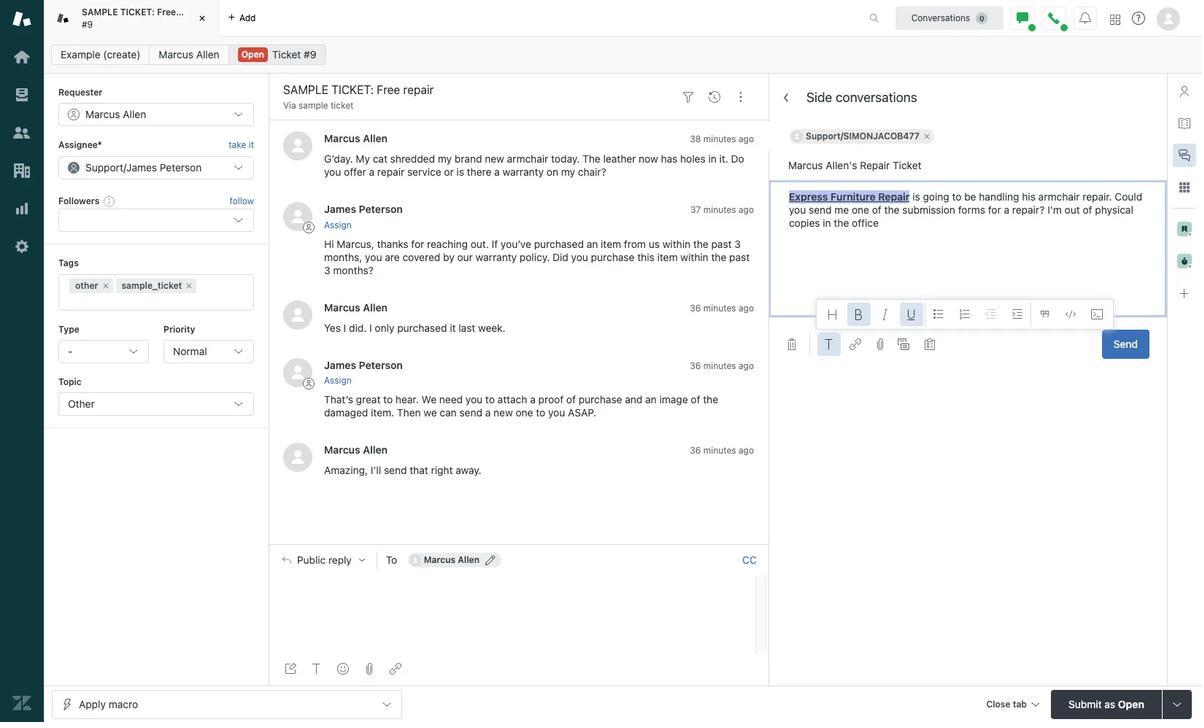 Task type: describe. For each thing, give the bounding box(es) containing it.
via sample ticket
[[283, 100, 354, 111]]

close tab
[[987, 699, 1027, 710]]

bookmarks image
[[1178, 222, 1192, 237]]

leather
[[603, 153, 636, 165]]

36 minutes ago text field for amazing, i'll send that right away.
[[690, 445, 754, 456]]

cc button
[[742, 554, 757, 567]]

minutes for week.
[[704, 303, 736, 314]]

asap.
[[568, 407, 596, 419]]

0 vertical spatial within
[[663, 238, 691, 250]]

one inside the 'is going to be handling his armchair repair. could you send me one of the submission forms for a repair? i'm out of physical copies in the office'
[[852, 204, 869, 216]]

support / james peterson
[[85, 161, 202, 174]]

you've
[[501, 238, 531, 250]]

example (create) button
[[51, 45, 150, 65]]

submit
[[1069, 698, 1102, 711]]

minutes for purchased
[[704, 205, 736, 216]]

customers image
[[12, 123, 31, 142]]

0 horizontal spatial subject field
[[280, 81, 672, 99]]

36 minutes ago for attach
[[690, 360, 754, 371]]

1 vertical spatial my
[[561, 166, 575, 178]]

to left attach
[[485, 393, 495, 406]]

hear.
[[396, 393, 419, 406]]

a right "can"
[[485, 407, 491, 419]]

image
[[660, 393, 688, 406]]

public reply button
[[269, 545, 377, 576]]

side conversations
[[807, 90, 917, 105]]

code block (cmd shift 6) image
[[1091, 309, 1103, 320]]

Side conversation composer text field
[[786, 191, 1150, 307]]

armchair inside the 'is going to be handling his armchair repair. could you send me one of the submission forms for a repair? i'm out of physical copies in the office'
[[1039, 191, 1080, 203]]

right
[[431, 464, 453, 477]]

2 vertical spatial send
[[384, 464, 407, 477]]

customer context image
[[1179, 85, 1191, 97]]

i'm
[[1048, 204, 1062, 216]]

amazing,
[[324, 464, 368, 477]]

36 for attach
[[690, 360, 701, 371]]

the down 37
[[693, 238, 709, 250]]

did
[[553, 251, 569, 263]]

amazing, i'll send that right away.
[[324, 464, 482, 477]]

36 minutes ago text field for yes i did. i only purchased it last week.
[[690, 303, 754, 314]]

new inside g'day. my cat shredded my brand new armchair today. the leather now has holes in it. do you offer a repair service or is there a warranty on my chair?
[[485, 153, 504, 165]]

add link (cmd k) image
[[390, 664, 402, 675]]

that's great to hear. we need you to attach a proof of purchase and an image of the damaged item. then we can send a new one to you asap.
[[324, 393, 721, 419]]

out.
[[471, 238, 489, 250]]

holes
[[680, 153, 706, 165]]

a left proof
[[530, 393, 536, 406]]

marcus allen up did.
[[324, 301, 388, 314]]

macro
[[109, 698, 138, 711]]

1 horizontal spatial 3
[[735, 238, 741, 250]]

warranty inside g'day. my cat shredded my brand new armchair today. the leather now has holes in it. do you offer a repair service or is there a warranty on my chair?
[[503, 166, 544, 178]]

zendesk products image
[[1110, 14, 1121, 24]]

you right need
[[466, 393, 483, 406]]

can
[[440, 407, 457, 419]]

out
[[1065, 204, 1080, 216]]

conversations button
[[896, 6, 1004, 30]]

0 vertical spatial remove image
[[923, 132, 931, 141]]

1 i from the left
[[344, 322, 346, 334]]

g'day. my cat shredded my brand new armchair today. the leather now has holes in it. do you offer a repair service or is there a warranty on my chair?
[[324, 153, 744, 178]]

notifications image
[[1080, 12, 1091, 24]]

peterson for that's
[[359, 359, 403, 371]]

purchased inside hi marcus, thanks for reaching out. if you've purchased an item from us within the past 3 months, you are covered by our warranty policy. did you purchase this item within the past 3 months?
[[534, 238, 584, 250]]

warranty inside hi marcus, thanks for reaching out. if you've purchased an item from us within the past 3 months, you are covered by our warranty policy. did you purchase this item within the past 3 months?
[[476, 251, 517, 263]]

an inside that's great to hear. we need you to attach a proof of purchase and an image of the damaged item. then we can send a new one to you asap.
[[645, 393, 657, 406]]

button displays agent's chat status as online. image
[[1017, 12, 1029, 24]]

#9 inside 'sample ticket: free repair #9'
[[82, 19, 93, 30]]

service
[[407, 166, 441, 178]]

underline (cmd u) image
[[906, 309, 918, 320]]

zendesk image
[[12, 694, 31, 713]]

ticket actions image
[[735, 91, 747, 103]]

office
[[852, 217, 879, 229]]

secondary element
[[44, 40, 1202, 69]]

need
[[439, 393, 463, 406]]

code span (cmd shift 5) image
[[1065, 309, 1077, 320]]

me
[[835, 204, 849, 216]]

38 minutes ago text field
[[690, 134, 754, 145]]

allen inside 'secondary' element
[[196, 48, 219, 61]]

peterson inside assignee* element
[[160, 161, 202, 174]]

follow button
[[230, 195, 254, 208]]

if
[[492, 238, 498, 250]]

armchair inside g'day. my cat shredded my brand new armchair today. the leather now has holes in it. do you offer a repair service or is there a warranty on my chair?
[[507, 153, 548, 165]]

quote (cmd shift 9) image
[[1039, 309, 1051, 320]]

marcus inside 'secondary' element
[[159, 48, 193, 61]]

cat
[[373, 153, 388, 165]]

from
[[624, 238, 646, 250]]

it inside button
[[249, 140, 254, 151]]

italic (cmd i) image
[[880, 309, 891, 320]]

today.
[[551, 153, 580, 165]]

allen up i'll
[[363, 444, 388, 456]]

1 horizontal spatial subject field
[[769, 151, 1167, 180]]

topic element
[[58, 393, 254, 416]]

decrease indent (cmd [) image
[[986, 309, 997, 320]]

thanks
[[377, 238, 409, 250]]

covered
[[403, 251, 440, 263]]

3 36 from the top
[[690, 445, 701, 456]]

handling
[[979, 191, 1020, 203]]

normal button
[[164, 340, 254, 364]]

-
[[68, 345, 73, 358]]

0 horizontal spatial purchased
[[397, 322, 447, 334]]

assign for that's
[[324, 375, 352, 386]]

we
[[422, 393, 437, 406]]

increase indent (cmd ]) image
[[1012, 309, 1023, 320]]

sample
[[299, 100, 328, 111]]

events image
[[709, 91, 721, 103]]

0 horizontal spatial format text image
[[311, 664, 323, 675]]

attach files image
[[875, 339, 886, 350]]

offer
[[344, 166, 366, 178]]

marcus allen link for amazing,
[[324, 444, 388, 456]]

the down 37 minutes ago
[[711, 251, 727, 263]]

james peterson assign for marcus,
[[324, 203, 403, 230]]

allen left edit user image
[[458, 555, 480, 566]]

the
[[583, 153, 601, 165]]

hide composer image
[[513, 539, 525, 551]]

requester element
[[58, 103, 254, 127]]

allen inside requester element
[[123, 108, 146, 121]]

for inside the 'is going to be handling his armchair repair. could you send me one of the submission forms for a repair? i'm out of physical copies in the office'
[[988, 204, 1001, 216]]

repair?
[[1012, 204, 1045, 216]]

get help image
[[1132, 12, 1145, 25]]

item.
[[371, 407, 394, 419]]

we
[[424, 407, 437, 419]]

week.
[[478, 322, 506, 334]]

ticket:
[[120, 7, 155, 18]]

followers
[[58, 195, 99, 206]]

only
[[375, 322, 395, 334]]

go back image
[[780, 92, 792, 104]]

support
[[85, 161, 123, 174]]

allen up only
[[363, 301, 388, 314]]

minutes for attach
[[704, 360, 736, 371]]

sample
[[82, 7, 118, 18]]

one inside that's great to hear. we need you to attach a proof of purchase and an image of the damaged item. then we can send a new one to you asap.
[[516, 407, 533, 419]]

other
[[68, 398, 95, 411]]

1 vertical spatial past
[[729, 251, 750, 263]]

is inside g'day. my cat shredded my brand new armchair today. the leather now has holes in it. do you offer a repair service or is there a warranty on my chair?
[[457, 166, 464, 178]]

james peterson link for great
[[324, 359, 403, 371]]

could
[[1115, 191, 1143, 203]]

hi
[[324, 238, 334, 250]]

discard this conversation image
[[786, 339, 798, 350]]

attach
[[498, 393, 527, 406]]

0 horizontal spatial my
[[438, 153, 452, 165]]

example (create)
[[61, 48, 140, 61]]

chair?
[[578, 166, 607, 178]]

free
[[157, 7, 176, 18]]

numbered list (cmd shift 7) image
[[959, 309, 971, 320]]

other
[[75, 280, 98, 291]]

physical
[[1095, 204, 1134, 216]]

views image
[[12, 85, 31, 104]]

james peterson link for marcus,
[[324, 203, 403, 216]]

#9 inside 'secondary' element
[[304, 48, 317, 61]]

apply
[[79, 698, 106, 711]]

a inside the 'is going to be handling his armchair repair. could you send me one of the submission forms for a repair? i'm out of physical copies in the office'
[[1004, 204, 1010, 216]]

express furniture repair
[[789, 191, 910, 203]]

time tracking image
[[1178, 254, 1192, 269]]

0 horizontal spatial remove image
[[185, 281, 194, 290]]

requester
[[58, 87, 102, 98]]

the down repair at right
[[885, 204, 900, 216]]

marcus up g'day.
[[324, 132, 360, 145]]

the down 'me'
[[834, 217, 849, 229]]

allen up cat on the top of the page
[[363, 132, 388, 145]]

via
[[283, 100, 296, 111]]

purchase inside hi marcus, thanks for reaching out. if you've purchased an item from us within the past 3 months, you are covered by our warranty policy. did you purchase this item within the past 3 months?
[[591, 251, 635, 263]]

sample ticket: free repair #9
[[82, 7, 204, 30]]

send inside that's great to hear. we need you to attach a proof of purchase and an image of the damaged item. then we can send a new one to you asap.
[[460, 407, 483, 419]]

marcus allen up my at the top left
[[324, 132, 388, 145]]

37 minutes ago text field
[[691, 205, 754, 216]]

his
[[1022, 191, 1036, 203]]

assignee*
[[58, 140, 102, 151]]

marcus allen link for g'day.
[[324, 132, 388, 145]]

that
[[410, 464, 428, 477]]

on
[[547, 166, 558, 178]]

or
[[444, 166, 454, 178]]

of right "out" at the right of the page
[[1083, 204, 1093, 216]]

reaching
[[427, 238, 468, 250]]

marcus.allen@example.com image
[[409, 555, 421, 567]]

be
[[965, 191, 976, 203]]

of right the image
[[691, 393, 700, 406]]

bulleted list (cmd shift 8) image
[[933, 309, 945, 320]]

months?
[[333, 264, 374, 276]]

months,
[[324, 251, 362, 263]]

reporting image
[[12, 199, 31, 218]]

close tab button
[[980, 690, 1045, 722]]

new inside that's great to hear. we need you to attach a proof of purchase and an image of the damaged item. then we can send a new one to you asap.
[[494, 407, 513, 419]]

marcus right the marcus.allen@example.com image on the left of the page
[[424, 555, 456, 566]]

ago for week.
[[739, 303, 754, 314]]

insert emojis image
[[337, 664, 349, 675]]



Task type: locate. For each thing, give the bounding box(es) containing it.
marcus allen down close icon
[[159, 48, 219, 61]]

0 vertical spatial it
[[249, 140, 254, 151]]

1 vertical spatial warranty
[[476, 251, 517, 263]]

marcus allen link for yes
[[324, 301, 388, 314]]

is inside the 'is going to be handling his armchair repair. could you send me one of the submission forms for a repair? i'm out of physical copies in the office'
[[913, 191, 920, 203]]

repair inside 'sample ticket: free repair #9'
[[178, 7, 204, 18]]

38 minutes ago
[[690, 134, 754, 145]]

damaged
[[324, 407, 368, 419]]

marcus allen link
[[149, 45, 229, 65], [324, 132, 388, 145], [324, 301, 388, 314], [324, 444, 388, 456]]

0 horizontal spatial #9
[[82, 19, 93, 30]]

assign up 'that's'
[[324, 375, 352, 386]]

within right us
[[663, 238, 691, 250]]

apply macro
[[79, 698, 138, 711]]

send down the express
[[809, 204, 832, 216]]

of
[[872, 204, 882, 216], [1083, 204, 1093, 216], [566, 393, 576, 406], [691, 393, 700, 406]]

1 vertical spatial purchased
[[397, 322, 447, 334]]

get started image
[[12, 47, 31, 66]]

send
[[1114, 338, 1138, 350]]

1 assign from the top
[[324, 220, 352, 230]]

1 assign button from the top
[[324, 219, 352, 232]]

1 vertical spatial an
[[645, 393, 657, 406]]

2 ago from the top
[[739, 205, 754, 216]]

allen
[[196, 48, 219, 61], [123, 108, 146, 121], [363, 132, 388, 145], [363, 301, 388, 314], [363, 444, 388, 456], [458, 555, 480, 566]]

open right "as"
[[1118, 698, 1145, 711]]

marcus allen link up did.
[[324, 301, 388, 314]]

36 minutes ago for week.
[[690, 303, 754, 314]]

0 vertical spatial for
[[988, 204, 1001, 216]]

you up copies
[[789, 204, 806, 216]]

in inside g'day. my cat shredded my brand new armchair today. the leather now has holes in it. do you offer a repair service or is there a warranty on my chair?
[[708, 153, 717, 165]]

tab containing sample ticket: free repair
[[44, 0, 219, 37]]

james for that's
[[324, 359, 356, 371]]

forms
[[958, 204, 986, 216]]

marcus allen up amazing,
[[324, 444, 388, 456]]

marcus allen link down close icon
[[149, 45, 229, 65]]

1 horizontal spatial open
[[1118, 698, 1145, 711]]

admin image
[[12, 237, 31, 256]]

assign button for that's
[[324, 374, 352, 388]]

3 down 37 minutes ago text field
[[735, 238, 741, 250]]

1 vertical spatial james
[[324, 203, 356, 216]]

2 assign button from the top
[[324, 374, 352, 388]]

james peterson assign up marcus,
[[324, 203, 403, 230]]

marcus allen link inside 'secondary' element
[[149, 45, 229, 65]]

apps image
[[1179, 182, 1191, 193]]

a right there at the left top of page
[[494, 166, 500, 178]]

5 ago from the top
[[739, 445, 754, 456]]

marcus allen inside requester element
[[85, 108, 146, 121]]

i right did.
[[369, 322, 372, 334]]

1 vertical spatial is
[[913, 191, 920, 203]]

assign button up hi
[[324, 219, 352, 232]]

3 36 minutes ago from the top
[[690, 445, 754, 456]]

1 vertical spatial 36
[[690, 360, 701, 371]]

0 vertical spatial assign button
[[324, 219, 352, 232]]

james
[[126, 161, 157, 174], [324, 203, 356, 216], [324, 359, 356, 371]]

1 vertical spatial for
[[411, 238, 424, 250]]

proof
[[538, 393, 564, 406]]

0 vertical spatial james peterson assign
[[324, 203, 403, 230]]

2 vertical spatial 36 minutes ago
[[690, 445, 754, 456]]

james right support
[[126, 161, 157, 174]]

0 vertical spatial 36 minutes ago text field
[[690, 303, 754, 314]]

0 vertical spatial repair
[[178, 7, 204, 18]]

our
[[457, 251, 473, 263]]

open inside 'secondary' element
[[241, 49, 264, 60]]

1 james peterson assign from the top
[[324, 203, 403, 230]]

1 vertical spatial open
[[1118, 698, 1145, 711]]

displays possible ticket submission types image
[[1172, 699, 1183, 711]]

are
[[385, 251, 400, 263]]

allen up support / james peterson
[[123, 108, 146, 121]]

0 vertical spatial item
[[601, 238, 621, 250]]

a down handling
[[1004, 204, 1010, 216]]

ago for purchased
[[739, 205, 754, 216]]

1 horizontal spatial send
[[460, 407, 483, 419]]

0 horizontal spatial an
[[587, 238, 598, 250]]

37
[[691, 205, 701, 216]]

warranty down the if
[[476, 251, 517, 263]]

0 vertical spatial assign
[[324, 220, 352, 230]]

new up there at the left top of page
[[485, 153, 504, 165]]

4 ago from the top
[[739, 360, 754, 371]]

draft mode image
[[285, 664, 296, 675]]

send inside the 'is going to be handling his armchair repair. could you send me one of the submission forms for a repair? i'm out of physical copies in the office'
[[809, 204, 832, 216]]

0 vertical spatial one
[[852, 204, 869, 216]]

1 horizontal spatial armchair
[[1039, 191, 1080, 203]]

1 horizontal spatial my
[[561, 166, 575, 178]]

1 vertical spatial #9
[[304, 48, 317, 61]]

armchair up i'm
[[1039, 191, 1080, 203]]

edit user image
[[485, 556, 496, 566]]

is up submission
[[913, 191, 920, 203]]

repair inside g'day. my cat shredded my brand new armchair today. the leather now has holes in it. do you offer a repair service or is there a warranty on my chair?
[[377, 166, 405, 178]]

2 vertical spatial james
[[324, 359, 356, 371]]

cc
[[743, 554, 757, 567]]

close
[[987, 699, 1011, 710]]

marcus allen down requester
[[85, 108, 146, 121]]

2 vertical spatial peterson
[[359, 359, 403, 371]]

assign button up 'that's'
[[324, 374, 352, 388]]

0 horizontal spatial for
[[411, 238, 424, 250]]

my down today.
[[561, 166, 575, 178]]

purchase inside that's great to hear. we need you to attach a proof of purchase and an image of the damaged item. then we can send a new one to you asap.
[[579, 393, 622, 406]]

1 horizontal spatial format text image
[[823, 339, 835, 350]]

yes
[[324, 322, 341, 334]]

marcus up yes on the left top of the page
[[324, 301, 360, 314]]

james up hi
[[324, 203, 356, 216]]

format text image left insert emojis icon
[[311, 664, 323, 675]]

1 horizontal spatial purchased
[[534, 238, 584, 250]]

subject field up be
[[769, 151, 1167, 180]]

36 minutes ago text field
[[690, 303, 754, 314], [690, 445, 754, 456]]

1 vertical spatial 36 minutes ago
[[690, 360, 754, 371]]

purchase
[[591, 251, 635, 263], [579, 393, 622, 406]]

0 vertical spatial open
[[241, 49, 264, 60]]

add attachment image
[[364, 664, 375, 675]]

is
[[457, 166, 464, 178], [913, 191, 920, 203]]

1 vertical spatial assign
[[324, 375, 352, 386]]

yes i did. i only purchased it last week.
[[324, 322, 506, 334]]

going
[[923, 191, 950, 203]]

sample_ticket
[[122, 280, 182, 291]]

james peterson link up great at bottom left
[[324, 359, 403, 371]]

1 horizontal spatial one
[[852, 204, 869, 216]]

0 horizontal spatial i
[[344, 322, 346, 334]]

0 horizontal spatial repair
[[178, 7, 204, 18]]

repair.
[[1083, 191, 1112, 203]]

conversations
[[912, 12, 970, 23]]

1 vertical spatial within
[[681, 251, 709, 263]]

36 minutes ago text field
[[690, 360, 754, 371]]

37 minutes ago
[[691, 205, 754, 216]]

example
[[61, 48, 100, 61]]

to left be
[[952, 191, 962, 203]]

0 vertical spatial armchair
[[507, 153, 548, 165]]

of up "office"
[[872, 204, 882, 216]]

one
[[852, 204, 869, 216], [516, 407, 533, 419]]

ticket #9
[[272, 48, 317, 61]]

0 vertical spatial new
[[485, 153, 504, 165]]

format text image
[[823, 339, 835, 350], [311, 664, 323, 675]]

zendesk support image
[[12, 9, 31, 28]]

send
[[809, 204, 832, 216], [460, 407, 483, 419], [384, 464, 407, 477]]

send button
[[1102, 330, 1150, 359]]

the inside that's great to hear. we need you to attach a proof of purchase and an image of the damaged item. then we can send a new one to you asap.
[[703, 393, 718, 406]]

tab
[[1013, 699, 1027, 710]]

0 vertical spatial purchased
[[534, 238, 584, 250]]

my
[[356, 153, 370, 165]]

it right take
[[249, 140, 254, 151]]

warranty
[[503, 166, 544, 178], [476, 251, 517, 263]]

peterson up thanks
[[359, 203, 403, 216]]

and
[[625, 393, 643, 406]]

in
[[708, 153, 717, 165], [823, 217, 831, 229]]

i right yes on the left top of the page
[[344, 322, 346, 334]]

a
[[369, 166, 375, 178], [494, 166, 500, 178], [1004, 204, 1010, 216], [530, 393, 536, 406], [485, 407, 491, 419]]

1 vertical spatial subject field
[[769, 151, 1167, 180]]

away.
[[456, 464, 482, 477]]

Subject field
[[280, 81, 672, 99], [769, 151, 1167, 180]]

1 horizontal spatial i
[[369, 322, 372, 334]]

marcus allen link up amazing,
[[324, 444, 388, 456]]

0 vertical spatial format text image
[[823, 339, 835, 350]]

- button
[[58, 340, 149, 364]]

0 vertical spatial 3
[[735, 238, 741, 250]]

add button
[[219, 0, 265, 36]]

2 i from the left
[[369, 322, 372, 334]]

info on adding followers image
[[104, 196, 116, 207]]

1 vertical spatial purchase
[[579, 393, 622, 406]]

0 horizontal spatial open
[[241, 49, 264, 60]]

insert ticket comments image
[[898, 339, 910, 350]]

there
[[467, 166, 492, 178]]

james peterson assign for great
[[324, 359, 403, 386]]

to up item.
[[383, 393, 393, 406]]

0 horizontal spatial item
[[601, 238, 621, 250]]

ago for attach
[[739, 360, 754, 371]]

0 vertical spatial subject field
[[280, 81, 672, 99]]

assignee* element
[[58, 156, 254, 179]]

type
[[58, 324, 79, 335]]

0 horizontal spatial send
[[384, 464, 407, 477]]

james peterson link up marcus,
[[324, 203, 403, 216]]

2 36 minutes ago from the top
[[690, 360, 754, 371]]

1 vertical spatial james peterson assign
[[324, 359, 403, 386]]

1 vertical spatial it
[[450, 322, 456, 334]]

0 horizontal spatial it
[[249, 140, 254, 151]]

peterson right /
[[160, 161, 202, 174]]

one down attach
[[516, 407, 533, 419]]

purchased right only
[[397, 322, 447, 334]]

1 horizontal spatial is
[[913, 191, 920, 203]]

2 james peterson assign from the top
[[324, 359, 403, 386]]

1 vertical spatial in
[[823, 217, 831, 229]]

ticket
[[272, 48, 301, 61]]

2 assign from the top
[[324, 375, 352, 386]]

you down g'day.
[[324, 166, 341, 178]]

0 vertical spatial send
[[809, 204, 832, 216]]

3 down months,
[[324, 264, 330, 276]]

to
[[952, 191, 962, 203], [383, 393, 393, 406], [485, 393, 495, 406], [536, 407, 545, 419]]

furniture
[[831, 191, 876, 203]]

james peterson link
[[324, 203, 403, 216], [324, 359, 403, 371]]

side
[[807, 90, 832, 105]]

conversationlabel log
[[269, 120, 769, 545]]

1 horizontal spatial remove image
[[923, 132, 931, 141]]

0 vertical spatial 36
[[690, 303, 701, 314]]

you left are
[[365, 251, 382, 263]]

38
[[690, 134, 701, 145]]

4 minutes from the top
[[704, 360, 736, 371]]

g'day.
[[324, 153, 353, 165]]

1 vertical spatial repair
[[377, 166, 405, 178]]

followers element
[[58, 209, 254, 232]]

2 vertical spatial 36
[[690, 445, 701, 456]]

1 vertical spatial send
[[460, 407, 483, 419]]

1 minutes from the top
[[704, 134, 736, 145]]

marcus allen link up my at the top left
[[324, 132, 388, 145]]

add
[[239, 12, 256, 23]]

0 horizontal spatial in
[[708, 153, 717, 165]]

public
[[297, 555, 326, 567]]

1 horizontal spatial in
[[823, 217, 831, 229]]

repair right free
[[178, 7, 204, 18]]

1 36 minutes ago from the top
[[690, 303, 754, 314]]

james peterson assign up great at bottom left
[[324, 359, 403, 386]]

an left from
[[587, 238, 598, 250]]

marcus allen inside 'secondary' element
[[159, 48, 219, 61]]

#9 down sample
[[82, 19, 93, 30]]

james up 'that's'
[[324, 359, 356, 371]]

you inside g'day. my cat shredded my brand new armchair today. the leather now has holes in it. do you offer a repair service or is there a warranty on my chair?
[[324, 166, 341, 178]]

a down cat on the top of the page
[[369, 166, 375, 178]]

1 36 from the top
[[690, 303, 701, 314]]

of up the asap.
[[566, 393, 576, 406]]

it left last
[[450, 322, 456, 334]]

2 minutes from the top
[[704, 205, 736, 216]]

send right "can"
[[460, 407, 483, 419]]

armchair up on
[[507, 153, 548, 165]]

knowledge image
[[1179, 118, 1191, 129]]

within
[[663, 238, 691, 250], [681, 251, 709, 263]]

assign
[[324, 220, 352, 230], [324, 375, 352, 386]]

2 james peterson link from the top
[[324, 359, 403, 371]]

purchase up the asap.
[[579, 393, 622, 406]]

you inside the 'is going to be handling his armchair repair. could you send me one of the submission forms for a repair? i'm out of physical copies in the office'
[[789, 204, 806, 216]]

3 ago from the top
[[739, 303, 754, 314]]

did.
[[349, 322, 367, 334]]

#9 right the ticket
[[304, 48, 317, 61]]

1 vertical spatial format text image
[[311, 664, 323, 675]]

open left the ticket
[[241, 49, 264, 60]]

0 vertical spatial my
[[438, 153, 452, 165]]

you right did
[[571, 251, 588, 263]]

for
[[988, 204, 1001, 216], [411, 238, 424, 250]]

peterson up great at bottom left
[[359, 359, 403, 371]]

marcus down free
[[159, 48, 193, 61]]

armchair
[[507, 153, 548, 165], [1039, 191, 1080, 203]]

for inside hi marcus, thanks for reaching out. if you've purchased an item from us within the past 3 months, you are covered by our warranty policy. did you purchase this item within the past 3 months?
[[411, 238, 424, 250]]

1 vertical spatial armchair
[[1039, 191, 1080, 203]]

take it
[[229, 140, 254, 151]]

assign for hi
[[324, 220, 352, 230]]

1 vertical spatial peterson
[[359, 203, 403, 216]]

purchased up did
[[534, 238, 584, 250]]

in inside the 'is going to be handling his armchair repair. could you send me one of the submission forms for a repair? i'm out of physical copies in the office'
[[823, 217, 831, 229]]

policy.
[[520, 251, 550, 263]]

repair
[[878, 191, 910, 203]]

now
[[639, 153, 658, 165]]

0 vertical spatial an
[[587, 238, 598, 250]]

remove image
[[101, 281, 110, 290]]

copies
[[789, 217, 820, 229]]

1 36 minutes ago text field from the top
[[690, 303, 754, 314]]

one up "office"
[[852, 204, 869, 216]]

assign button
[[324, 219, 352, 232], [324, 374, 352, 388]]

36 for week.
[[690, 303, 701, 314]]

the down 36 minutes ago text box
[[703, 393, 718, 406]]

james for hi
[[324, 203, 356, 216]]

0 horizontal spatial 3
[[324, 264, 330, 276]]

to inside the 'is going to be handling his armchair repair. could you send me one of the submission forms for a repair? i'm out of physical copies in the office'
[[952, 191, 962, 203]]

0 vertical spatial james
[[126, 161, 157, 174]]

5 minutes from the top
[[704, 445, 736, 456]]

marcus allen right the marcus.allen@example.com image on the left of the page
[[424, 555, 480, 566]]

it
[[249, 140, 254, 151], [450, 322, 456, 334]]

marcus,
[[337, 238, 374, 250]]

set child ticket fields image
[[924, 339, 936, 350]]

tab
[[44, 0, 219, 37]]

marcus allen
[[159, 48, 219, 61], [85, 108, 146, 121], [324, 132, 388, 145], [324, 301, 388, 314], [324, 444, 388, 456], [424, 555, 480, 566]]

an right and
[[645, 393, 657, 406]]

main element
[[0, 0, 44, 723]]

0 vertical spatial past
[[711, 238, 732, 250]]

minutes
[[704, 134, 736, 145], [704, 205, 736, 216], [704, 303, 736, 314], [704, 360, 736, 371], [704, 445, 736, 456]]

assign button for hi
[[324, 219, 352, 232]]

submission
[[903, 204, 956, 216]]

0 vertical spatial purchase
[[591, 251, 635, 263]]

item down us
[[657, 251, 678, 263]]

purchase down from
[[591, 251, 635, 263]]

1 ago from the top
[[739, 134, 754, 145]]

2 36 minutes ago text field from the top
[[690, 445, 754, 456]]

within down 37
[[681, 251, 709, 263]]

2 horizontal spatial send
[[809, 204, 832, 216]]

avatar image
[[791, 131, 803, 142], [283, 132, 312, 161], [283, 202, 312, 232], [283, 301, 312, 330], [283, 358, 312, 387], [283, 443, 312, 472]]

0 horizontal spatial one
[[516, 407, 533, 419]]

marcus up amazing,
[[324, 444, 360, 456]]

1 vertical spatial 36 minutes ago text field
[[690, 445, 754, 456]]

tabs tab list
[[44, 0, 854, 37]]

take
[[229, 140, 246, 151]]

1 vertical spatial one
[[516, 407, 533, 419]]

36
[[690, 303, 701, 314], [690, 360, 701, 371], [690, 445, 701, 456]]

0 horizontal spatial is
[[457, 166, 464, 178]]

send right i'll
[[384, 464, 407, 477]]

marcus down requester
[[85, 108, 120, 121]]

1 james peterson link from the top
[[324, 203, 403, 216]]

1 vertical spatial james peterson link
[[324, 359, 403, 371]]

follow
[[230, 196, 254, 207]]

an
[[587, 238, 598, 250], [645, 393, 657, 406]]

0 vertical spatial 36 minutes ago
[[690, 303, 754, 314]]

submit as open
[[1069, 698, 1145, 711]]

my up the or
[[438, 153, 452, 165]]

assign up hi
[[324, 220, 352, 230]]

bold (cmd b) image
[[853, 309, 865, 320]]

1 vertical spatial new
[[494, 407, 513, 419]]

it inside conversationlabel 'log'
[[450, 322, 456, 334]]

item left from
[[601, 238, 621, 250]]

remove image up going
[[923, 132, 931, 141]]

is right the or
[[457, 166, 464, 178]]

you down proof
[[548, 407, 565, 419]]

in right copies
[[823, 217, 831, 229]]

i'll
[[371, 464, 381, 477]]

my
[[438, 153, 452, 165], [561, 166, 575, 178]]

1 horizontal spatial repair
[[377, 166, 405, 178]]

1 vertical spatial assign button
[[324, 374, 352, 388]]

filter image
[[683, 91, 694, 103]]

for up covered
[[411, 238, 424, 250]]

1 horizontal spatial it
[[450, 322, 456, 334]]

then
[[397, 407, 421, 419]]

an inside hi marcus, thanks for reaching out. if you've purchased an item from us within the past 3 months, you are covered by our warranty policy. did you purchase this item within the past 3 months?
[[587, 238, 598, 250]]

allen down close icon
[[196, 48, 219, 61]]

to
[[386, 554, 397, 567]]

topic
[[58, 377, 82, 388]]

warranty left on
[[503, 166, 544, 178]]

brand
[[455, 153, 482, 165]]

for down handling
[[988, 204, 1001, 216]]

subject field up brand
[[280, 81, 672, 99]]

1 horizontal spatial an
[[645, 393, 657, 406]]

1 horizontal spatial #9
[[304, 48, 317, 61]]

the
[[885, 204, 900, 216], [834, 217, 849, 229], [693, 238, 709, 250], [711, 251, 727, 263], [703, 393, 718, 406]]

1 horizontal spatial for
[[988, 204, 1001, 216]]

james inside assignee* element
[[126, 161, 157, 174]]

peterson for hi
[[359, 203, 403, 216]]

to down proof
[[536, 407, 545, 419]]

organizations image
[[12, 161, 31, 180]]

repair down cat on the top of the page
[[377, 166, 405, 178]]

1 horizontal spatial item
[[657, 251, 678, 263]]

marcus inside requester element
[[85, 108, 120, 121]]

close image
[[195, 11, 210, 26]]

remove image
[[923, 132, 931, 141], [185, 281, 194, 290]]

0 vertical spatial in
[[708, 153, 717, 165]]

1 vertical spatial item
[[657, 251, 678, 263]]

3 minutes from the top
[[704, 303, 736, 314]]

format text image left add link (cmd k) icon
[[823, 339, 835, 350]]

0 vertical spatial james peterson link
[[324, 203, 403, 216]]

2 36 from the top
[[690, 360, 701, 371]]

add link (cmd k) image
[[850, 339, 861, 350]]



Task type: vqa. For each thing, say whether or not it's contained in the screenshot.
Button displays agent's chat status as Online. 'ICON'
yes



